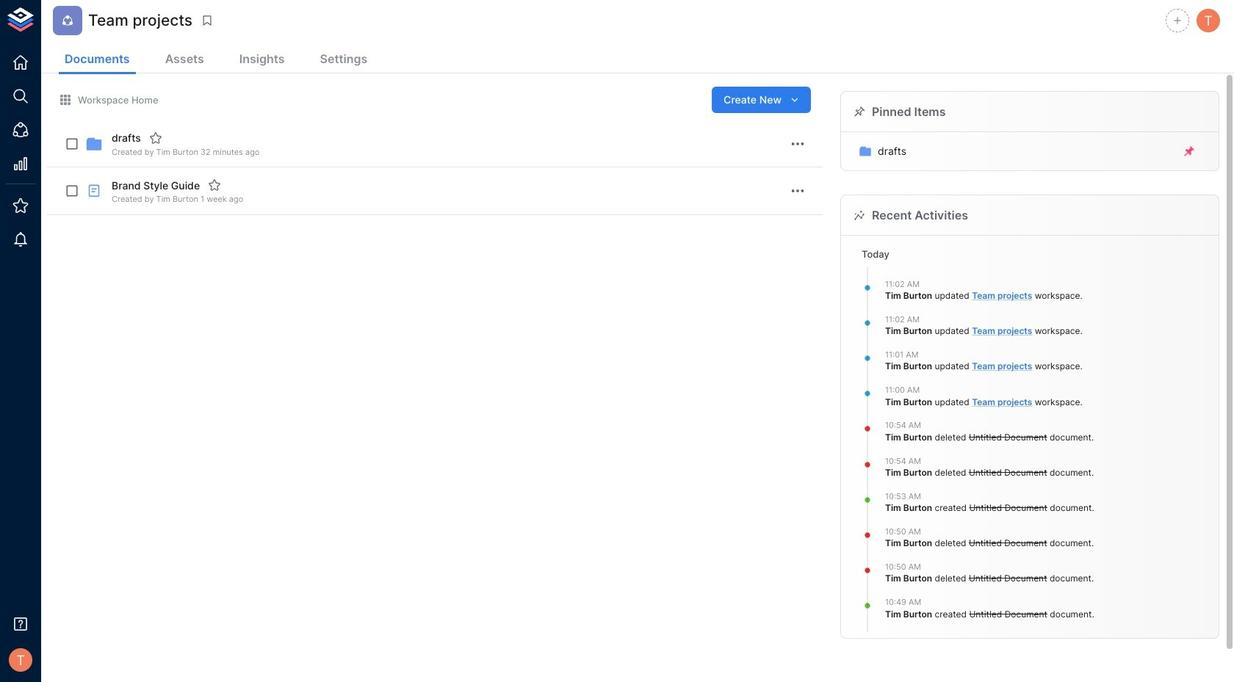 Task type: locate. For each thing, give the bounding box(es) containing it.
favorite image
[[149, 132, 162, 145], [208, 179, 221, 192]]

1 vertical spatial favorite image
[[208, 179, 221, 192]]

0 vertical spatial favorite image
[[149, 132, 162, 145]]

unpin image
[[1183, 145, 1196, 158]]

0 horizontal spatial favorite image
[[149, 132, 162, 145]]



Task type: describe. For each thing, give the bounding box(es) containing it.
bookmark image
[[201, 14, 214, 27]]

1 horizontal spatial favorite image
[[208, 179, 221, 192]]



Task type: vqa. For each thing, say whether or not it's contained in the screenshot.
Invite related to Invite Members Learn More
no



